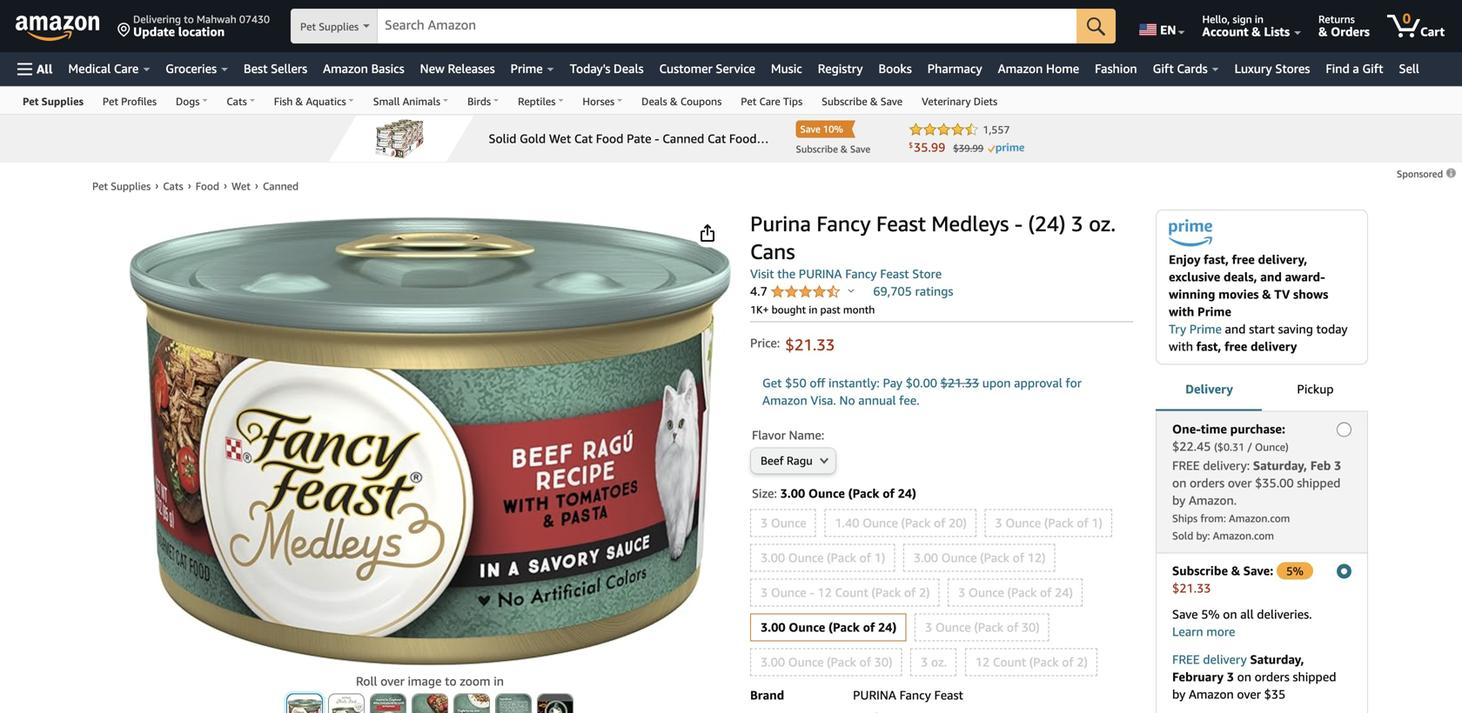 Task type: describe. For each thing, give the bounding box(es) containing it.
fashion
[[1095, 61, 1138, 76]]

amazon up aquatics
[[323, 61, 368, 76]]

delivering to mahwah 07430 update location
[[133, 13, 270, 39]]

saving
[[1279, 322, 1314, 336]]

over right roll
[[381, 675, 405, 689]]

24) for 3.00 ounce (pack of 24)
[[878, 621, 897, 635]]

beef
[[761, 454, 784, 468]]

fast, free delivery
[[1197, 339, 1298, 354]]

69,705 ratings link
[[874, 284, 954, 299]]

12 inside 12 count (pack of 2) button
[[976, 656, 990, 670]]

3.00 ounce (pack of 12)
[[914, 551, 1046, 565]]

gift cards
[[1153, 61, 1208, 76]]

start
[[1249, 322, 1275, 336]]

pet supplies link for dogs link on the left of page
[[13, 87, 93, 114]]

pet inside pet care tips link
[[741, 95, 757, 108]]

pharmacy link
[[920, 57, 990, 81]]

(pack for 1.40 ounce (pack of 20)
[[902, 516, 931, 531]]

medical care link
[[60, 57, 158, 81]]

& for lists
[[1252, 24, 1261, 39]]

3.00 for 3.00 ounce (pack of 1)
[[761, 551, 785, 565]]

1 vertical spatial feast
[[880, 267, 909, 281]]

$35
[[1265, 688, 1286, 702]]

1 › from the left
[[155, 179, 159, 192]]

pet supplies inside search field
[[300, 20, 359, 33]]

amazon inside on orders shipped by amazon over $35
[[1189, 688, 1234, 702]]

sellers
[[271, 61, 307, 76]]

purina fancy feast medleys - (24) 3 oz. cans image
[[129, 217, 731, 666]]

30) for 3 ounce (pack of 30)
[[1022, 621, 1040, 635]]

1 vertical spatial purina
[[853, 689, 897, 703]]

annual
[[859, 394, 896, 408]]

delivery
[[1186, 382, 1234, 396]]

navigation navigation
[[0, 0, 1463, 115]]

fish & aquatics link
[[264, 87, 364, 114]]

approval
[[1014, 376, 1063, 390]]

pet care tips
[[741, 95, 803, 108]]

69,705 ratings
[[874, 284, 954, 299]]

try
[[1169, 322, 1187, 336]]

& for save:
[[1232, 564, 1241, 578]]

1) for 3.00 ounce (pack of 1)
[[875, 551, 886, 565]]

(
[[1215, 441, 1218, 453]]

amazon home
[[998, 61, 1080, 76]]

on inside one-time purchase: $22.45 ( $0.31 / ounce) free delivery: saturday, feb 3 on orders over $35.00 shipped by amazon. ships from: amazon.com sold by: amazon.com
[[1173, 476, 1187, 490]]

dropdown image
[[820, 458, 829, 464]]

music link
[[763, 57, 810, 81]]

a
[[1353, 61, 1360, 76]]

24) for 3 ounce (pack of 24)
[[1055, 586, 1073, 600]]

12 inside 3 ounce - 12 count (pack of 2) button
[[818, 586, 832, 600]]

en
[[1161, 23, 1177, 37]]

cats inside navigation navigation
[[227, 95, 247, 108]]

by:
[[1197, 530, 1211, 542]]

enjoy fast, free delivery, exclusive deals, and award- winning movies & tv shows with prime try prime
[[1169, 252, 1329, 336]]

1 horizontal spatial to
[[445, 675, 457, 689]]

count inside 12 count (pack of 2) button
[[993, 656, 1027, 670]]

1 vertical spatial fancy
[[846, 267, 877, 281]]

visa.
[[811, 394, 837, 408]]

(pack for 3 ounce (pack of 30)
[[975, 621, 1004, 635]]

brand
[[750, 689, 785, 703]]

find
[[1326, 61, 1350, 76]]

gift cards link
[[1145, 57, 1227, 81]]

returns
[[1319, 13, 1355, 25]]

february
[[1173, 670, 1224, 685]]

3 for 3 ounce (pack of 1)
[[996, 516, 1003, 531]]

sell link
[[1392, 57, 1428, 81]]

& inside enjoy fast, free delivery, exclusive deals, and award- winning movies & tv shows with prime try prime
[[1263, 287, 1272, 302]]

feast for purina
[[877, 211, 926, 236]]

2 vertical spatial in
[[494, 675, 504, 689]]

oz. inside button
[[932, 656, 947, 670]]

award-
[[1286, 270, 1326, 284]]

2) inside 3 ounce - 12 count (pack of 2) button
[[919, 586, 930, 600]]

cart
[[1421, 24, 1445, 39]]

all
[[1241, 608, 1254, 622]]

& for aquatics
[[296, 95, 303, 108]]

$35.00
[[1256, 476, 1294, 490]]

and inside enjoy fast, free delivery, exclusive deals, and award- winning movies & tv shows with prime try prime
[[1261, 270, 1282, 284]]

today's
[[570, 61, 611, 76]]

price: $21.33
[[750, 336, 835, 354]]

supplies inside search field
[[319, 20, 359, 33]]

& for coupons
[[670, 95, 678, 108]]

delivery:
[[1204, 459, 1250, 473]]

to inside delivering to mahwah 07430 update location
[[184, 13, 194, 25]]

canned link
[[263, 180, 299, 192]]

horses
[[583, 95, 615, 108]]

(pack for 3 ounce (pack of 24)
[[1008, 586, 1037, 600]]

reptiles
[[518, 95, 556, 108]]

ounce down dropdown icon
[[809, 487, 845, 501]]

deals,
[[1224, 270, 1258, 284]]

1 vertical spatial amazon.com
[[1213, 530, 1275, 542]]

ounce for 3 ounce (pack of 30)
[[936, 621, 971, 635]]

amazon left home
[[998, 61, 1043, 76]]

of for 3.00 ounce (pack of 24)
[[863, 621, 875, 635]]

$0.00
[[906, 376, 938, 390]]

3 for 3 ounce (pack of 30)
[[925, 621, 933, 635]]

in for bought
[[809, 304, 818, 316]]

find a gift link
[[1318, 57, 1392, 81]]

radio active image
[[1337, 564, 1352, 579]]

location
[[178, 24, 225, 39]]

ounce for 3.00 ounce (pack of 30)
[[789, 656, 824, 670]]

oz. inside purina fancy feast medleys - (24) 3 oz. cans visit the purina fancy feast store
[[1089, 211, 1116, 236]]

bought
[[772, 304, 806, 316]]

over inside on orders shipped by amazon over $35
[[1238, 688, 1262, 702]]

(pack up 1.40 at the bottom of the page
[[849, 487, 880, 501]]

learn more link
[[1173, 625, 1236, 639]]

best sellers
[[244, 61, 307, 76]]

prime inside navigation navigation
[[511, 61, 543, 76]]

upon
[[983, 376, 1011, 390]]

pet supplies link for cats link to the left
[[92, 180, 151, 192]]

shipped inside one-time purchase: $22.45 ( $0.31 / ounce) free delivery: saturday, feb 3 on orders over $35.00 shipped by amazon. ships from: amazon.com sold by: amazon.com
[[1298, 476, 1341, 490]]

one-
[[1173, 422, 1201, 436]]

3.00 for 3.00 ounce (pack of 12)
[[914, 551, 939, 565]]

20)
[[949, 516, 967, 531]]

3 oz. button
[[912, 650, 956, 676]]

fast, inside enjoy fast, free delivery, exclusive deals, and award- winning movies & tv shows with prime try prime
[[1204, 252, 1229, 267]]

visit
[[750, 267, 774, 281]]

veterinary
[[922, 95, 971, 108]]

0 vertical spatial delivery
[[1251, 339, 1298, 354]]

amazon prime logo image
[[1169, 219, 1213, 251]]

today's deals
[[570, 61, 644, 76]]

pay
[[883, 376, 903, 390]]

price:
[[750, 336, 780, 350]]

medleys
[[932, 211, 1009, 236]]

3 ounce button
[[751, 511, 815, 537]]

pet inside pet supplies › cats › food › wet › canned
[[92, 180, 108, 192]]

update
[[133, 24, 175, 39]]

3 ounce (pack of 30) button
[[916, 615, 1049, 641]]

all button
[[10, 52, 60, 86]]

4 › from the left
[[255, 179, 258, 192]]

0 vertical spatial 24)
[[898, 487, 917, 501]]

2 vertical spatial prime
[[1190, 322, 1222, 336]]

small
[[373, 95, 400, 108]]

3 inside one-time purchase: $22.45 ( $0.31 / ounce) free delivery: saturday, feb 3 on orders over $35.00 shipped by amazon. ships from: amazon.com sold by: amazon.com
[[1335, 459, 1342, 473]]

music
[[771, 61, 803, 76]]

free inside one-time purchase: $22.45 ( $0.31 / ounce) free delivery: saturday, feb 3 on orders over $35.00 shipped by amazon. ships from: amazon.com sold by: amazon.com
[[1173, 459, 1200, 473]]

2 vertical spatial $21.33
[[1173, 581, 1212, 596]]

ounce for 3.00 ounce (pack of 24)
[[789, 621, 826, 635]]

- inside purina fancy feast medleys - (24) 3 oz. cans visit the purina fancy feast store
[[1015, 211, 1023, 236]]

feast for purina
[[935, 689, 964, 703]]

roll over image to zoom in
[[356, 675, 504, 689]]

07430
[[239, 13, 270, 25]]

on inside on orders shipped by amazon over $35
[[1238, 670, 1252, 685]]

of for 3.00 ounce (pack of 30)
[[860, 656, 872, 670]]

pet profiles
[[103, 95, 157, 108]]

on inside 'save 5% on all deliveries. learn more'
[[1223, 608, 1238, 622]]

(pack up 3.00 ounce (pack of 24)
[[872, 586, 901, 600]]

groceries
[[166, 61, 217, 76]]

0 horizontal spatial $21.33
[[786, 336, 835, 354]]

1 vertical spatial free
[[1225, 339, 1248, 354]]

5% inside 'save 5% on all deliveries. learn more'
[[1202, 608, 1220, 622]]

3.00 ounce (pack of 24)
[[761, 621, 897, 635]]

3.00 ounce (pack of 12) button
[[905, 545, 1055, 572]]

3 inside purina fancy feast medleys - (24) 3 oz. cans visit the purina fancy feast store
[[1072, 211, 1084, 236]]

12)
[[1028, 551, 1046, 565]]

animals
[[403, 95, 441, 108]]

delivery,
[[1259, 252, 1308, 267]]

of for 12 count (pack of 2)
[[1062, 656, 1074, 670]]



Task type: vqa. For each thing, say whether or not it's contained in the screenshot.
Shop
no



Task type: locate. For each thing, give the bounding box(es) containing it.
wet link
[[232, 180, 251, 192]]

with up try
[[1169, 305, 1195, 319]]

fast,
[[1204, 252, 1229, 267], [1197, 339, 1222, 354]]

deals down customer
[[642, 95, 668, 108]]

1 horizontal spatial supplies
[[111, 180, 151, 192]]

releases
[[448, 61, 495, 76]]

radio inactive image
[[1337, 423, 1352, 437]]

ounce inside "button"
[[1006, 516, 1041, 531]]

of inside 3.00 ounce (pack of 30) button
[[860, 656, 872, 670]]

0 horizontal spatial purina
[[799, 267, 842, 281]]

& left tv at the right of page
[[1263, 287, 1272, 302]]

orders
[[1331, 24, 1370, 39]]

1) inside button
[[875, 551, 886, 565]]

pet supplies up the amazon basics
[[300, 20, 359, 33]]

3.00 right size: in the bottom of the page
[[781, 487, 806, 501]]

count up 3.00 ounce (pack of 24)
[[835, 586, 869, 600]]

3.00 down 1.40 ounce (pack of 20) on the bottom right of page
[[914, 551, 939, 565]]

3 down free delivery link
[[1227, 670, 1235, 685]]

0 vertical spatial fancy
[[817, 211, 871, 236]]

free up "february"
[[1173, 653, 1200, 667]]

0 vertical spatial oz.
[[1089, 211, 1116, 236]]

prime up reptiles at the left top of the page
[[511, 61, 543, 76]]

& for save
[[871, 95, 878, 108]]

ounce up 3.00 ounce (pack of 30) button
[[789, 621, 826, 635]]

saturday, up $35.00
[[1254, 459, 1308, 473]]

birds link
[[458, 87, 509, 114]]

3 for 3 oz.
[[921, 656, 928, 670]]

(pack down 3 ounce (pack of 30)
[[1030, 656, 1059, 670]]

0 horizontal spatial delivery
[[1204, 653, 1247, 667]]

0 vertical spatial orders
[[1190, 476, 1225, 490]]

free delivery
[[1173, 653, 1247, 667]]

69,705
[[874, 284, 912, 299]]

3 ounce (pack of 24)
[[959, 586, 1073, 600]]

0 vertical spatial 1)
[[1092, 516, 1103, 531]]

by down "february"
[[1173, 688, 1186, 702]]

2 › from the left
[[188, 179, 191, 192]]

by inside one-time purchase: $22.45 ( $0.31 / ounce) free delivery: saturday, feb 3 on orders over $35.00 shipped by amazon. ships from: amazon.com sold by: amazon.com
[[1173, 493, 1186, 508]]

1 horizontal spatial orders
[[1255, 670, 1290, 685]]

2 by from the top
[[1173, 688, 1186, 702]]

1 horizontal spatial gift
[[1363, 61, 1384, 76]]

with
[[1169, 305, 1195, 319], [1169, 339, 1194, 354]]

to left the zoom
[[445, 675, 457, 689]]

0 vertical spatial in
[[1255, 13, 1264, 25]]

3 ounce
[[761, 516, 807, 531]]

purina inside purina fancy feast medleys - (24) 3 oz. cans visit the purina fancy feast store
[[799, 267, 842, 281]]

dogs
[[176, 95, 200, 108]]

1 horizontal spatial 2)
[[1077, 656, 1088, 670]]

books link
[[871, 57, 920, 81]]

cats link left the food link at the left top of page
[[163, 180, 183, 192]]

1 vertical spatial to
[[445, 675, 457, 689]]

saturday, inside saturday, february 3
[[1251, 653, 1305, 667]]

3 for 3 ounce
[[761, 516, 768, 531]]

over inside one-time purchase: $22.45 ( $0.31 / ounce) free delivery: saturday, feb 3 on orders over $35.00 shipped by amazon. ships from: amazon.com sold by: amazon.com
[[1228, 476, 1252, 490]]

1 horizontal spatial cats
[[227, 95, 247, 108]]

orders inside one-time purchase: $22.45 ( $0.31 / ounce) free delivery: saturday, feb 3 on orders over $35.00 shipped by amazon. ships from: amazon.com sold by: amazon.com
[[1190, 476, 1225, 490]]

pickup link
[[1262, 368, 1369, 413]]

0 horizontal spatial 1)
[[875, 551, 886, 565]]

0 vertical spatial amazon.com
[[1229, 513, 1291, 525]]

1 vertical spatial 30)
[[875, 656, 893, 670]]

sell
[[1400, 61, 1420, 76]]

0 vertical spatial by
[[1173, 493, 1186, 508]]

fancy up visit the purina fancy feast store link
[[817, 211, 871, 236]]

supplies down all
[[42, 95, 84, 108]]

shipped down feb
[[1298, 476, 1341, 490]]

0 vertical spatial cats
[[227, 95, 247, 108]]

pet supplies
[[300, 20, 359, 33], [23, 95, 84, 108]]

12 down the 3.00 ounce (pack of 1) button
[[818, 586, 832, 600]]

1 horizontal spatial 1)
[[1092, 516, 1103, 531]]

delivery down the start
[[1251, 339, 1298, 354]]

1 vertical spatial by
[[1173, 688, 1186, 702]]

3 ounce - 12 count (pack of 2) button
[[751, 580, 939, 606]]

ounce down 3.00 ounce (pack of 24) button at the bottom right
[[789, 656, 824, 670]]

on down free delivery
[[1238, 670, 1252, 685]]

cats
[[227, 95, 247, 108], [163, 180, 183, 192]]

3.00 ounce (pack of 30) button
[[751, 650, 902, 676]]

tab list containing delivery
[[1156, 368, 1369, 413]]

1 horizontal spatial delivery
[[1251, 339, 1298, 354]]

amazon inside upon approval for amazon visa. no annual fee.
[[763, 394, 808, 408]]

2 horizontal spatial $21.33
[[1173, 581, 1212, 596]]

(pack down 12)
[[1008, 586, 1037, 600]]

3.00 ounce (pack of 1) button
[[751, 545, 894, 572]]

deals right today's
[[614, 61, 644, 76]]

1.40 ounce (pack of 20)
[[835, 516, 967, 531]]

(pack for 3 ounce (pack of 1)
[[1045, 516, 1074, 531]]

(pack for 3.00 ounce (pack of 24)
[[829, 621, 860, 635]]

amazon down "february"
[[1189, 688, 1234, 702]]

care for medical
[[114, 61, 139, 76]]

2 vertical spatial on
[[1238, 670, 1252, 685]]

saturday, inside one-time purchase: $22.45 ( $0.31 / ounce) free delivery: saturday, feb 3 on orders over $35.00 shipped by amazon. ships from: amazon.com sold by: amazon.com
[[1254, 459, 1308, 473]]

0 vertical spatial pet supplies
[[300, 20, 359, 33]]

by inside on orders shipped by amazon over $35
[[1173, 688, 1186, 702]]

supplies inside pet supplies › cats › food › wet › canned
[[111, 180, 151, 192]]

0 vertical spatial purina
[[799, 267, 842, 281]]

supplies up the amazon basics
[[319, 20, 359, 33]]

24) inside button
[[878, 621, 897, 635]]

1 vertical spatial 1)
[[875, 551, 886, 565]]

1 vertical spatial shipped
[[1293, 670, 1337, 685]]

(pack inside "button"
[[1045, 516, 1074, 531]]

birds
[[468, 95, 491, 108]]

None submit
[[1077, 9, 1116, 44], [287, 695, 322, 714], [329, 695, 364, 714], [371, 695, 406, 714], [413, 695, 448, 714], [454, 695, 489, 714], [496, 695, 531, 714], [538, 695, 573, 714], [1077, 9, 1116, 44], [287, 695, 322, 714], [329, 695, 364, 714], [371, 695, 406, 714], [413, 695, 448, 714], [454, 695, 489, 714], [496, 695, 531, 714], [538, 695, 573, 714]]

ounce up 3 oz.
[[936, 621, 971, 635]]

deliveries.
[[1257, 608, 1313, 622]]

1 vertical spatial -
[[810, 586, 815, 600]]

feast down 3 oz. button
[[935, 689, 964, 703]]

of for 3.00 ounce (pack of 1)
[[860, 551, 872, 565]]

of inside 3.00 ounce (pack of 24) button
[[863, 621, 875, 635]]

0 vertical spatial count
[[835, 586, 869, 600]]

1 vertical spatial save
[[1173, 608, 1199, 622]]

ounce for 3 ounce
[[771, 516, 807, 531]]

1 by from the top
[[1173, 493, 1186, 508]]

(pack up 12)
[[1045, 516, 1074, 531]]

1 gift from the left
[[1153, 61, 1174, 76]]

purina fancy feast medleys - (24) 3 oz. cans visit the purina fancy feast store
[[750, 211, 1116, 281]]

1 horizontal spatial -
[[1015, 211, 1023, 236]]

tips
[[783, 95, 803, 108]]

count inside 3 ounce - 12 count (pack of 2) button
[[835, 586, 869, 600]]

care up the pet profiles link
[[114, 61, 139, 76]]

on orders shipped by amazon over $35
[[1173, 670, 1337, 702]]

and up tv at the right of page
[[1261, 270, 1282, 284]]

1 horizontal spatial 5%
[[1287, 565, 1304, 578]]

1 horizontal spatial care
[[760, 95, 781, 108]]

0 vertical spatial 5%
[[1287, 565, 1304, 578]]

2 with from the top
[[1169, 339, 1194, 354]]

delivery up "february"
[[1204, 653, 1247, 667]]

3.00 for 3.00 ounce (pack of 24)
[[761, 621, 786, 635]]

0 vertical spatial on
[[1173, 476, 1187, 490]]

gift inside gift cards 'link'
[[1153, 61, 1174, 76]]

account
[[1203, 24, 1249, 39]]

free delivery link
[[1173, 653, 1247, 667]]

pharmacy
[[928, 61, 983, 76]]

of for 3 ounce (pack of 30)
[[1007, 621, 1019, 635]]

(pack for 3.00 ounce (pack of 12)
[[980, 551, 1010, 565]]

count down 3 ounce (pack of 30)
[[993, 656, 1027, 670]]

in left the past
[[809, 304, 818, 316]]

winning
[[1169, 287, 1216, 302]]

3 for 3 ounce - 12 count (pack of 2)
[[761, 586, 768, 600]]

1 free from the top
[[1173, 459, 1200, 473]]

visit the purina fancy feast store link
[[750, 267, 942, 281]]

24) down 3 ounce (pack of 1) "button"
[[1055, 586, 1073, 600]]

1 vertical spatial deals
[[642, 95, 668, 108]]

(pack for 12 count (pack of 2)
[[1030, 656, 1059, 670]]

ounce down 20)
[[942, 551, 977, 565]]

image
[[408, 675, 442, 689]]

over down delivery: at the right bottom
[[1228, 476, 1252, 490]]

fish
[[274, 95, 293, 108]]

gift inside find a gift "link"
[[1363, 61, 1384, 76]]

24) inside button
[[1055, 586, 1073, 600]]

amazon basics link
[[315, 57, 412, 81]]

of inside 12 count (pack of 2) button
[[1062, 656, 1074, 670]]

of for 3 ounce (pack of 1)
[[1077, 516, 1089, 531]]

ounce down 3 ounce
[[789, 551, 824, 565]]

feast up store on the right top of the page
[[877, 211, 926, 236]]

new releases link
[[412, 57, 503, 81]]

in inside navigation navigation
[[1255, 13, 1264, 25]]

supplies left the food link at the left top of page
[[111, 180, 151, 192]]

fancy up popover icon
[[846, 267, 877, 281]]

0 vertical spatial 12
[[818, 586, 832, 600]]

30) up purina fancy feast
[[875, 656, 893, 670]]

today's deals link
[[562, 57, 652, 81]]

ounce for 3 ounce - 12 count (pack of 2)
[[771, 586, 807, 600]]

1) inside "button"
[[1092, 516, 1103, 531]]

(pack up 3 ounce (pack of 24) button
[[980, 551, 1010, 565]]

0 vertical spatial 30)
[[1022, 621, 1040, 635]]

with inside and start saving today with
[[1169, 339, 1194, 354]]

12 down the 3 ounce (pack of 30) button
[[976, 656, 990, 670]]

orders inside on orders shipped by amazon over $35
[[1255, 670, 1290, 685]]

orders up $35
[[1255, 670, 1290, 685]]

0 horizontal spatial count
[[835, 586, 869, 600]]

2 vertical spatial fancy
[[900, 689, 932, 703]]

2 horizontal spatial 24)
[[1055, 586, 1073, 600]]

fancy for purina
[[817, 211, 871, 236]]

free down $22.45
[[1173, 459, 1200, 473]]

ounce inside button
[[942, 551, 977, 565]]

of inside 3.00 ounce (pack of 12) button
[[1013, 551, 1025, 565]]

1 vertical spatial delivery
[[1204, 653, 1247, 667]]

hello, sign in
[[1203, 13, 1264, 25]]

pet care tips link
[[732, 87, 812, 114]]

1 horizontal spatial in
[[809, 304, 818, 316]]

enjoy
[[1169, 252, 1201, 267]]

account & lists
[[1203, 24, 1290, 39]]

5% up learn more link
[[1202, 608, 1220, 622]]

1 vertical spatial oz.
[[932, 656, 947, 670]]

gift right a
[[1363, 61, 1384, 76]]

3 down 3.00 ounce (pack of 12) button
[[959, 586, 966, 600]]

save inside navigation navigation
[[881, 95, 903, 108]]

3 up 3 oz.
[[925, 621, 933, 635]]

option group
[[745, 506, 1134, 680]]

(pack inside button
[[980, 551, 1010, 565]]

0 horizontal spatial orders
[[1190, 476, 1225, 490]]

free up the delivery
[[1225, 339, 1248, 354]]

saturday, up on orders shipped by amazon over $35
[[1251, 653, 1305, 667]]

ounce up 12)
[[1006, 516, 1041, 531]]

3.00 down 3 ounce button
[[761, 551, 785, 565]]

1) left sold
[[1092, 516, 1103, 531]]

30) up 12 count (pack of 2)
[[1022, 621, 1040, 635]]

upon approval for amazon visa. no annual fee.
[[763, 376, 1082, 408]]

2 vertical spatial 24)
[[878, 621, 897, 635]]

3 inside button
[[761, 516, 768, 531]]

shipped down deliveries.
[[1293, 670, 1337, 685]]

1 horizontal spatial count
[[993, 656, 1027, 670]]

amazon basics
[[323, 61, 405, 76]]

flavor
[[752, 428, 786, 443]]

purina
[[799, 267, 842, 281], [853, 689, 897, 703]]

(pack left 20)
[[902, 516, 931, 531]]

1 with from the top
[[1169, 305, 1195, 319]]

ounce for 3 ounce (pack of 24)
[[969, 586, 1005, 600]]

sponsored
[[1397, 168, 1446, 180]]

0 vertical spatial -
[[1015, 211, 1023, 236]]

1 horizontal spatial save
[[1173, 608, 1199, 622]]

3 ounce (pack of 1) button
[[986, 511, 1112, 537]]

24) up 1.40 ounce (pack of 20) on the bottom right of page
[[898, 487, 917, 501]]

on up 'ships'
[[1173, 476, 1187, 490]]

fashion link
[[1088, 57, 1145, 81]]

2 gift from the left
[[1363, 61, 1384, 76]]

free inside enjoy fast, free delivery, exclusive deals, and award- winning movies & tv shows with prime try prime
[[1232, 252, 1255, 267]]

of inside 3 ounce - 12 count (pack of 2) button
[[905, 586, 916, 600]]

0 vertical spatial saturday,
[[1254, 459, 1308, 473]]

- down the 3.00 ounce (pack of 1) button
[[810, 586, 815, 600]]

0 horizontal spatial subscribe
[[822, 95, 868, 108]]

1 vertical spatial fast,
[[1197, 339, 1222, 354]]

& left coupons
[[670, 95, 678, 108]]

12 count (pack of 2) button
[[966, 650, 1097, 676]]

deals & coupons
[[642, 95, 722, 108]]

save down books link
[[881, 95, 903, 108]]

1 vertical spatial subscribe
[[1173, 564, 1229, 578]]

& inside returns & orders
[[1319, 24, 1328, 39]]

1 horizontal spatial and
[[1261, 270, 1282, 284]]

ounce for 3.00 ounce (pack of 1)
[[789, 551, 824, 565]]

cats inside pet supplies › cats › food › wet › canned
[[163, 180, 183, 192]]

3.00 inside button
[[914, 551, 939, 565]]

1) for 3 ounce (pack of 1)
[[1092, 516, 1103, 531]]

1 vertical spatial in
[[809, 304, 818, 316]]

ounce down size: in the bottom of the page
[[771, 516, 807, 531]]

subscribe for subscribe & save
[[822, 95, 868, 108]]

0 horizontal spatial pet supplies
[[23, 95, 84, 108]]

of inside 1.40 ounce (pack of 20) button
[[934, 516, 946, 531]]

0 horizontal spatial save
[[881, 95, 903, 108]]

in right the zoom
[[494, 675, 504, 689]]

2 horizontal spatial supplies
[[319, 20, 359, 33]]

0
[[1403, 10, 1411, 27]]

2 horizontal spatial in
[[1255, 13, 1264, 25]]

option group containing 3 ounce
[[745, 506, 1134, 680]]

size: 3.00 ounce (pack of 24)
[[752, 487, 917, 501]]

of inside 3 ounce (pack of 1) "button"
[[1077, 516, 1089, 531]]

to
[[184, 13, 194, 25], [445, 675, 457, 689]]

1 horizontal spatial oz.
[[1089, 211, 1116, 236]]

over left $35
[[1238, 688, 1262, 702]]

3 for 3 ounce (pack of 24)
[[959, 586, 966, 600]]

30) for 3.00 ounce (pack of 30)
[[875, 656, 893, 670]]

oz. up purina fancy feast
[[932, 656, 947, 670]]

feast up 69,705
[[880, 267, 909, 281]]

& left the lists
[[1252, 24, 1261, 39]]

0 vertical spatial care
[[114, 61, 139, 76]]

0 vertical spatial prime
[[511, 61, 543, 76]]

3 ounce - 12 count (pack of 2)
[[761, 586, 930, 600]]

oz. right the (24)
[[1089, 211, 1116, 236]]

horses link
[[573, 87, 632, 114]]

to left mahwah
[[184, 13, 194, 25]]

1 vertical spatial prime
[[1198, 305, 1232, 319]]

of inside 3 ounce (pack of 24) button
[[1040, 586, 1052, 600]]

with inside enjoy fast, free delivery, exclusive deals, and award- winning movies & tv shows with prime try prime
[[1169, 305, 1195, 319]]

5% right save:
[[1287, 565, 1304, 578]]

subscribe inside navigation navigation
[[822, 95, 868, 108]]

amazon.com down $35.00
[[1229, 513, 1291, 525]]

pet inside pet supplies search field
[[300, 20, 316, 33]]

4.7 button
[[750, 284, 855, 301]]

dogs link
[[166, 87, 217, 114]]

3.00 up 3.00 ounce (pack of 30) button
[[761, 621, 786, 635]]

in for sign
[[1255, 13, 1264, 25]]

hello,
[[1203, 13, 1230, 25]]

fancy for purina
[[900, 689, 932, 703]]

Search Amazon text field
[[378, 10, 1077, 43]]

care
[[114, 61, 139, 76], [760, 95, 781, 108]]

food
[[196, 180, 219, 192]]

3 up 3.00 ounce (pack of 12)
[[996, 516, 1003, 531]]

save inside 'save 5% on all deliveries. learn more'
[[1173, 608, 1199, 622]]

ounce right 1.40 at the bottom of the page
[[863, 516, 898, 531]]

leave feedback on sponsored ad element
[[1397, 168, 1458, 180]]

returns & orders
[[1319, 13, 1370, 39]]

0 vertical spatial supplies
[[319, 20, 359, 33]]

of for 3 ounce (pack of 24)
[[1040, 586, 1052, 600]]

on
[[1173, 476, 1187, 490], [1223, 608, 1238, 622], [1238, 670, 1252, 685]]

of inside the 3 ounce (pack of 30) button
[[1007, 621, 1019, 635]]

1 vertical spatial cats link
[[163, 180, 183, 192]]

and start saving today with
[[1169, 322, 1348, 354]]

1 horizontal spatial purina
[[853, 689, 897, 703]]

amazon down $50
[[763, 394, 808, 408]]

(pack for 3.00 ounce (pack of 1)
[[827, 551, 857, 565]]

tab list
[[1156, 368, 1369, 413]]

and inside and start saving today with
[[1225, 322, 1246, 336]]

1 vertical spatial orders
[[1255, 670, 1290, 685]]

with down try
[[1169, 339, 1194, 354]]

learn more
[[1173, 625, 1236, 639]]

0 vertical spatial shipped
[[1298, 476, 1341, 490]]

3 inside "button"
[[996, 516, 1003, 531]]

try prime link
[[1169, 322, 1222, 336]]

of for 1.40 ounce (pack of 20)
[[934, 516, 946, 531]]

0 vertical spatial cats link
[[217, 87, 264, 114]]

(pack
[[849, 487, 880, 501], [902, 516, 931, 531], [1045, 516, 1074, 531], [827, 551, 857, 565], [980, 551, 1010, 565], [872, 586, 901, 600], [1008, 586, 1037, 600], [829, 621, 860, 635], [975, 621, 1004, 635], [827, 656, 857, 670], [1030, 656, 1059, 670]]

save 5% on all deliveries. learn more
[[1173, 608, 1313, 639]]

popover image
[[849, 289, 855, 293]]

0 horizontal spatial to
[[184, 13, 194, 25]]

12 count (pack of 2)
[[976, 656, 1088, 670]]

1 vertical spatial and
[[1225, 322, 1246, 336]]

3.00 inside button
[[761, 656, 785, 670]]

2 free from the top
[[1173, 653, 1200, 667]]

$21.33 down subscribe & save:
[[1173, 581, 1212, 596]]

deals & coupons link
[[632, 87, 732, 114]]

0 horizontal spatial care
[[114, 61, 139, 76]]

2) inside 12 count (pack of 2) button
[[1077, 656, 1088, 670]]

orders
[[1190, 476, 1225, 490], [1255, 670, 1290, 685]]

get $50 off instantly: pay $0.00 $21.33
[[763, 376, 980, 390]]

& for orders
[[1319, 24, 1328, 39]]

& right fish
[[296, 95, 303, 108]]

1 vertical spatial $21.33
[[941, 376, 980, 390]]

$21.33 down 1k+ bought in past month
[[786, 336, 835, 354]]

gift left "cards"
[[1153, 61, 1174, 76]]

3 up purina fancy feast
[[921, 656, 928, 670]]

customer service link
[[652, 57, 763, 81]]

1 vertical spatial pet supplies link
[[92, 180, 151, 192]]

supplies
[[319, 20, 359, 33], [42, 95, 84, 108], [111, 180, 151, 192]]

0 horizontal spatial cats link
[[163, 180, 183, 192]]

zoom
[[460, 675, 491, 689]]

0 vertical spatial deals
[[614, 61, 644, 76]]

0 vertical spatial pet supplies link
[[13, 87, 93, 114]]

ragu
[[787, 454, 813, 468]]

1 horizontal spatial $21.33
[[941, 376, 980, 390]]

0 vertical spatial feast
[[877, 211, 926, 236]]

care for pet
[[760, 95, 781, 108]]

cats link down best
[[217, 87, 264, 114]]

3 down size: in the bottom of the page
[[761, 516, 768, 531]]

& down books link
[[871, 95, 878, 108]]

(pack up 3 ounce - 12 count (pack of 2) in the right of the page
[[827, 551, 857, 565]]

subscribe & save:
[[1173, 564, 1277, 578]]

0 horizontal spatial cats
[[163, 180, 183, 192]]

0 horizontal spatial 12
[[818, 586, 832, 600]]

0 vertical spatial free
[[1232, 252, 1255, 267]]

0 horizontal spatial 30)
[[875, 656, 893, 670]]

of inside the 3.00 ounce (pack of 1) button
[[860, 551, 872, 565]]

(pack down 3 ounce (pack of 24) button
[[975, 621, 1004, 635]]

(pack for 3.00 ounce (pack of 30)
[[827, 656, 857, 670]]

3.00 for 3.00 ounce (pack of 30)
[[761, 656, 785, 670]]

1 horizontal spatial cats link
[[217, 87, 264, 114]]

ounce down the 3.00 ounce (pack of 1) button
[[771, 586, 807, 600]]

amazon image
[[16, 16, 100, 42]]

0 horizontal spatial oz.
[[932, 656, 947, 670]]

over
[[1228, 476, 1252, 490], [381, 675, 405, 689], [1238, 688, 1262, 702]]

3 inside saturday, february 3
[[1227, 670, 1235, 685]]

subscribe down registry 'link'
[[822, 95, 868, 108]]

2 vertical spatial feast
[[935, 689, 964, 703]]

1 vertical spatial pet supplies
[[23, 95, 84, 108]]

0 horizontal spatial -
[[810, 586, 815, 600]]

of for 3.00 ounce (pack of 12)
[[1013, 551, 1025, 565]]

3.00 ounce (pack of 24) button
[[751, 615, 906, 641]]

& left orders
[[1319, 24, 1328, 39]]

pet profiles link
[[93, 87, 166, 114]]

3 › from the left
[[224, 179, 227, 192]]

in right sign
[[1255, 13, 1264, 25]]

purina down '3.00 ounce (pack of 30)'
[[853, 689, 897, 703]]

ounce for 3 ounce (pack of 1)
[[1006, 516, 1041, 531]]

1k+ bought in past month
[[750, 304, 875, 316]]

ounce for 1.40 ounce (pack of 20)
[[863, 516, 898, 531]]

cans
[[750, 239, 795, 264]]

- inside button
[[810, 586, 815, 600]]

0 vertical spatial subscribe
[[822, 95, 868, 108]]

fancy down 3 oz. button
[[900, 689, 932, 703]]

1 vertical spatial supplies
[[42, 95, 84, 108]]

Pet Supplies search field
[[291, 9, 1116, 45]]

ounce for 3.00 ounce (pack of 12)
[[942, 551, 977, 565]]

medical care
[[68, 61, 139, 76]]

1 horizontal spatial 30)
[[1022, 621, 1040, 635]]

pet supplies › cats › food › wet › canned
[[92, 179, 299, 192]]

0 vertical spatial 2)
[[919, 586, 930, 600]]

shipped inside on orders shipped by amazon over $35
[[1293, 670, 1337, 685]]

(pack down 3 ounce - 12 count (pack of 2) button
[[829, 621, 860, 635]]

veterinary diets
[[922, 95, 998, 108]]

subscribe for subscribe & save:
[[1173, 564, 1229, 578]]

12
[[818, 586, 832, 600], [976, 656, 990, 670]]

purchase:
[[1231, 422, 1286, 436]]

$22.45
[[1173, 440, 1212, 454]]



